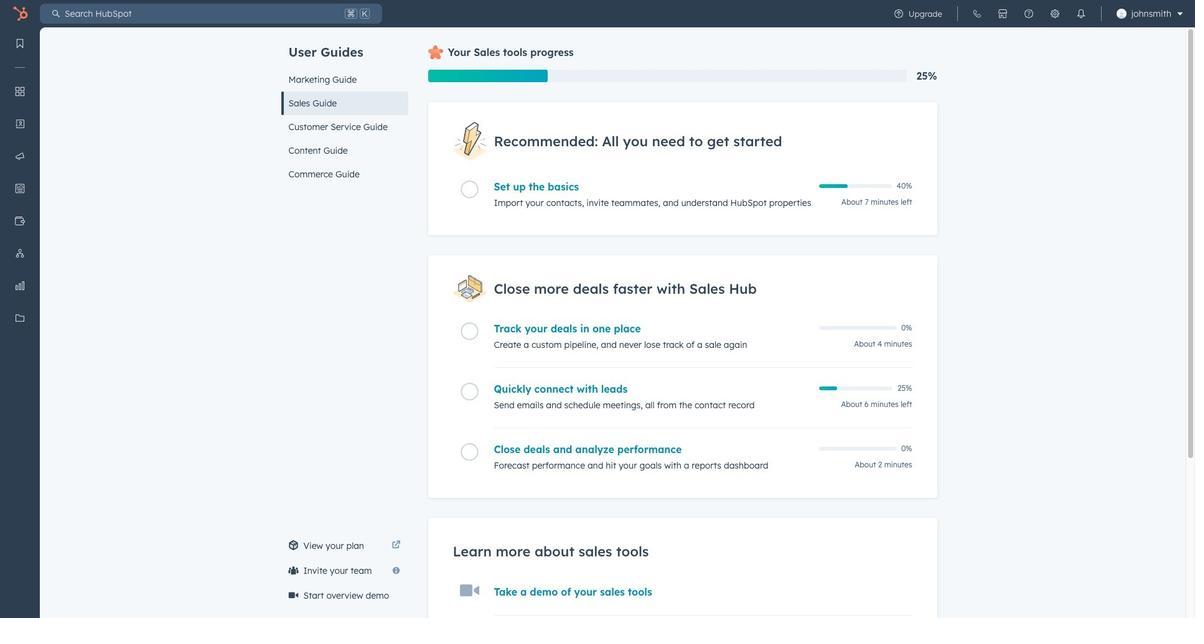 Task type: vqa. For each thing, say whether or not it's contained in the screenshot.
progress bar
yes



Task type: describe. For each thing, give the bounding box(es) containing it.
user guides element
[[281, 27, 408, 186]]

1 [object object] complete progress bar from the top
[[819, 184, 848, 188]]

Search HubSpot search field
[[60, 4, 342, 24]]

bookmarks primary navigation item image
[[15, 39, 25, 49]]

2 [object object] complete progress bar from the top
[[819, 387, 837, 390]]

1 link opens in a new window image from the top
[[392, 538, 401, 553]]

2 link opens in a new window image from the top
[[392, 541, 401, 550]]

john smith image
[[1117, 9, 1126, 19]]

notifications image
[[1076, 9, 1086, 19]]



Task type: locate. For each thing, give the bounding box(es) containing it.
help image
[[1024, 9, 1034, 19]]

0 horizontal spatial menu
[[0, 27, 40, 587]]

settings image
[[1050, 9, 1060, 19]]

[object object] complete progress bar
[[819, 184, 848, 188], [819, 387, 837, 390]]

0 vertical spatial [object object] complete progress bar
[[819, 184, 848, 188]]

1 vertical spatial [object object] complete progress bar
[[819, 387, 837, 390]]

1 horizontal spatial menu
[[886, 0, 1188, 27]]

marketplaces image
[[998, 9, 1008, 19]]

menu
[[886, 0, 1188, 27], [0, 27, 40, 587]]

progress bar
[[428, 70, 548, 82]]

link opens in a new window image
[[392, 538, 401, 553], [392, 541, 401, 550]]



